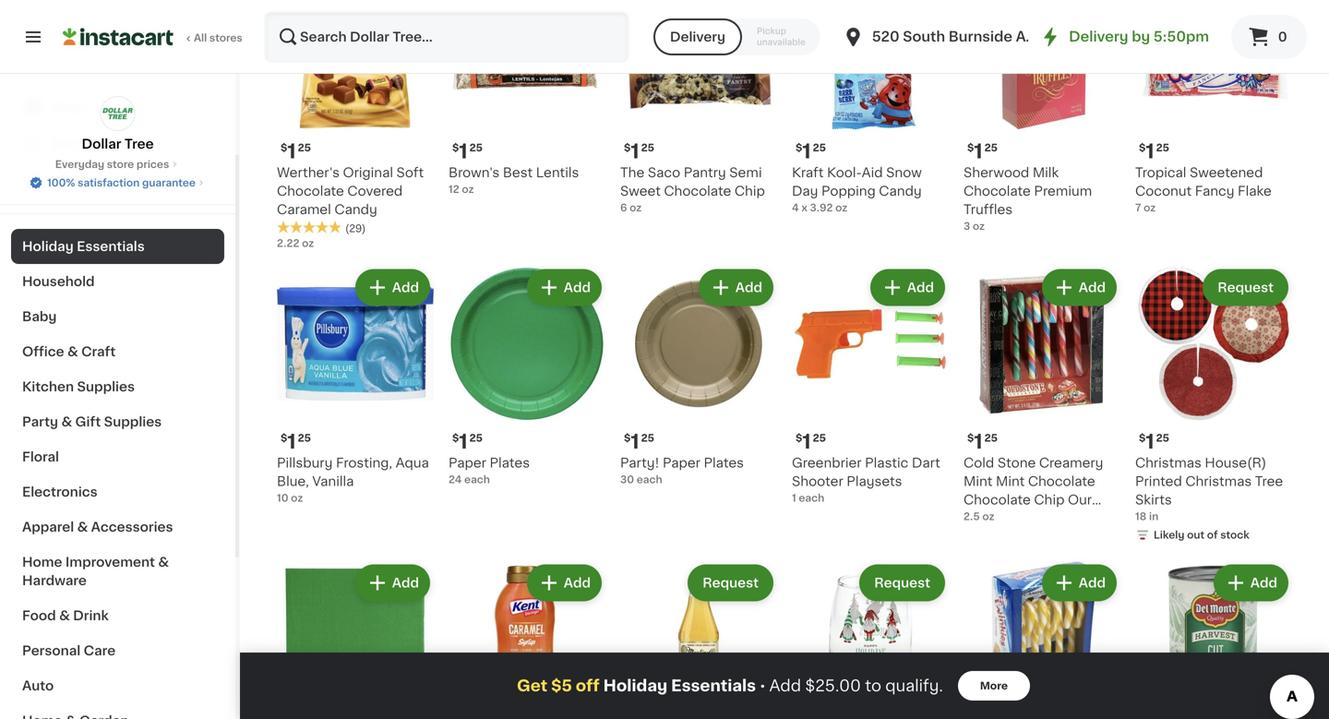Task type: locate. For each thing, give the bounding box(es) containing it.
accessories
[[91, 521, 173, 534]]

$ for the saco pantry semi sweet chocolate chip
[[624, 143, 631, 153]]

1 horizontal spatial each
[[637, 475, 662, 485]]

party!
[[620, 457, 660, 469]]

25 for brown's best lentils
[[469, 143, 483, 153]]

chocolate down pantry
[[664, 185, 731, 198]]

oz inside tropical sweetened coconut fancy flake 7 oz
[[1144, 203, 1156, 213]]

0 horizontal spatial each
[[464, 475, 490, 485]]

holiday right the off in the left of the page
[[603, 678, 668, 694]]

& for drink
[[59, 609, 70, 622]]

2 horizontal spatial request button
[[1205, 271, 1287, 304]]

$ 1 25 up greenbrier
[[796, 432, 826, 451]]

18
[[1136, 511, 1147, 522]]

candy down snow
[[879, 185, 922, 198]]

$ up greenbrier
[[796, 433, 803, 443]]

oz inside kraft kool-aid snow day popping candy 4 x 3.92 oz
[[836, 203, 848, 213]]

oz inside brown's best lentils 12 oz
[[462, 184, 474, 194]]

home
[[22, 556, 62, 569]]

each
[[464, 475, 490, 485], [637, 475, 662, 485], [799, 493, 825, 503]]

best
[[503, 166, 533, 179]]

25 for sherwood milk chocolate premium truffles
[[985, 143, 998, 153]]

chip
[[735, 185, 765, 198], [1034, 493, 1065, 506]]

0 vertical spatial christmas
[[1136, 457, 1202, 469]]

2 horizontal spatial candy
[[964, 549, 1007, 562]]

100% satisfaction guarantee
[[47, 178, 196, 188]]

$ 1 25 up tropical
[[1139, 142, 1170, 161]]

qualify.
[[886, 678, 943, 694]]

instacart logo image
[[63, 26, 174, 48]]

24
[[449, 475, 462, 485]]

$ up the
[[624, 143, 631, 153]]

$5
[[551, 678, 572, 694]]

candy inside kraft kool-aid snow day popping candy 4 x 3.92 oz
[[879, 185, 922, 198]]

tropical
[[1136, 166, 1187, 179]]

1 for kraft kool-aid snow day popping candy
[[803, 142, 811, 161]]

hardware
[[22, 574, 87, 587]]

1 vertical spatial holiday
[[603, 678, 668, 694]]

care
[[84, 644, 116, 657]]

1 inside greenbrier plastic dart shooter playsets 1 each
[[792, 493, 796, 503]]

25 up 'printed'
[[1156, 433, 1170, 443]]

$ 1 25 up werther's at the left top of page
[[281, 142, 311, 161]]

0 horizontal spatial plates
[[490, 457, 530, 469]]

brown's best lentils 12 oz
[[449, 166, 579, 194]]

chocolate down creamery
[[1028, 475, 1096, 488]]

2.22
[[277, 238, 299, 248]]

paper right party!
[[663, 457, 701, 469]]

$ up brown's
[[452, 143, 459, 153]]

&
[[67, 345, 78, 358], [61, 415, 72, 428], [77, 521, 88, 534], [158, 556, 169, 569], [59, 609, 70, 622]]

dollar
[[82, 138, 121, 150]]

$ 1 25 up sherwood
[[967, 142, 998, 161]]

1 up brown's
[[459, 142, 468, 161]]

0 horizontal spatial candy
[[334, 203, 377, 216]]

oz right 6
[[630, 203, 642, 213]]

delivery for delivery
[[670, 30, 726, 43]]

1 horizontal spatial candy
[[879, 185, 922, 198]]

chocolate down sherwood
[[964, 185, 1031, 198]]

1 paper from the left
[[449, 457, 486, 469]]

1 horizontal spatial chip
[[1034, 493, 1065, 506]]

delivery inside button
[[670, 30, 726, 43]]

$ 1 25 up the
[[624, 142, 655, 161]]

everyday store prices link
[[55, 157, 180, 172]]

25 for kraft kool-aid snow day popping candy
[[813, 143, 826, 153]]

2 paper from the left
[[663, 457, 701, 469]]

25 for greenbrier plastic dart shooter playsets
[[813, 433, 826, 443]]

25 for the saco pantry semi sweet chocolate chip
[[641, 143, 655, 153]]

$25.00
[[805, 678, 861, 694]]

6
[[620, 203, 627, 213]]

1 horizontal spatial paper
[[663, 457, 701, 469]]

1 for paper plates
[[459, 432, 468, 451]]

& inside home improvement & hardware
[[158, 556, 169, 569]]

candy inside cold stone creamery mint mint chocolate chocolate chip our strawberry blonde birthday cake remix candy canes
[[964, 549, 1007, 562]]

1 horizontal spatial holiday
[[603, 678, 668, 694]]

tree down house(r)
[[1255, 475, 1283, 488]]

to
[[865, 678, 882, 694]]

each down party!
[[637, 475, 662, 485]]

christmas up 'printed'
[[1136, 457, 1202, 469]]

$ up tropical
[[1139, 143, 1146, 153]]

$ 1 25 for cold stone creamery mint mint chocolate chocolate chip our strawberry blonde birthday cake remix candy canes
[[967, 432, 998, 451]]

snow
[[886, 166, 922, 179]]

holiday essentials link
[[11, 229, 224, 264]]

0 horizontal spatial request button
[[690, 566, 772, 600]]

strawberry
[[964, 512, 1035, 525]]

$ 1 25 up 'printed'
[[1139, 432, 1170, 451]]

buy it again link
[[11, 126, 224, 162]]

chocolate
[[277, 185, 344, 198], [664, 185, 731, 198], [964, 185, 1031, 198], [1028, 475, 1096, 488], [964, 493, 1031, 506]]

supplies down craft
[[77, 380, 135, 393]]

stores
[[209, 33, 242, 43]]

paper up "24"
[[449, 457, 486, 469]]

25 up brown's
[[469, 143, 483, 153]]

christmas
[[1136, 457, 1202, 469], [1186, 475, 1252, 488]]

1 for greenbrier plastic dart shooter playsets
[[803, 432, 811, 451]]

25 for party! paper plates
[[641, 433, 655, 443]]

1 for party! paper plates
[[631, 432, 639, 451]]

covered
[[347, 185, 403, 198]]

1 for cold stone creamery mint mint chocolate chocolate chip our strawberry blonde birthday cake remix candy canes
[[974, 432, 983, 451]]

0 vertical spatial essentials
[[77, 240, 145, 253]]

buy it again
[[52, 138, 130, 150]]

1 horizontal spatial request button
[[862, 566, 943, 600]]

520
[[872, 30, 900, 43]]

shooter
[[792, 475, 844, 488]]

likely out of stock
[[1154, 530, 1250, 540]]

aqua
[[396, 457, 429, 469]]

& right food
[[59, 609, 70, 622]]

sweet
[[620, 185, 661, 198]]

& down accessories
[[158, 556, 169, 569]]

25 up cold
[[985, 433, 998, 443]]

essentials up household link
[[77, 240, 145, 253]]

1 up cold
[[974, 432, 983, 451]]

$ 1 25 for werther's original soft chocolate covered caramel candy
[[281, 142, 311, 161]]

christmas down house(r)
[[1186, 475, 1252, 488]]

chip inside the saco pantry semi sweet chocolate chip 6 oz
[[735, 185, 765, 198]]

oz right 12
[[462, 184, 474, 194]]

1 up sherwood
[[974, 142, 983, 161]]

$ up sherwood
[[967, 143, 974, 153]]

520 south burnside avenue button
[[843, 11, 1069, 63]]

$ up "24"
[[452, 433, 459, 443]]

0 vertical spatial tree
[[124, 138, 154, 150]]

1 horizontal spatial delivery
[[1069, 30, 1129, 43]]

1 plates from the left
[[490, 457, 530, 469]]

milk
[[1033, 166, 1059, 179]]

0 horizontal spatial delivery
[[670, 30, 726, 43]]

1 for werther's original soft chocolate covered caramel candy
[[287, 142, 296, 161]]

dollar tree link
[[82, 96, 154, 153]]

None search field
[[264, 11, 629, 63]]

1 up tropical
[[1146, 142, 1154, 161]]

25 up sherwood
[[985, 143, 998, 153]]

$ 1 25 up party!
[[624, 432, 655, 451]]

25 up party!
[[641, 433, 655, 443]]

remix
[[1059, 530, 1100, 543]]

& right 'apparel'
[[77, 521, 88, 534]]

candy for snow
[[879, 185, 922, 198]]

$ up pillsbury
[[281, 433, 287, 443]]

satisfaction
[[78, 178, 140, 188]]

0 horizontal spatial request
[[703, 577, 759, 589]]

guarantee
[[142, 178, 196, 188]]

off
[[576, 678, 600, 694]]

$ 1 25 up pillsbury
[[281, 432, 311, 451]]

saco
[[648, 166, 681, 179]]

$ up cold
[[967, 433, 974, 443]]

& left the gift
[[61, 415, 72, 428]]

flake
[[1238, 185, 1272, 198]]

$ up werther's at the left top of page
[[281, 143, 287, 153]]

supplies down kitchen supplies link on the left
[[104, 415, 162, 428]]

holiday essentials
[[22, 240, 145, 253]]

1 up pillsbury
[[287, 432, 296, 451]]

each down shooter
[[799, 493, 825, 503]]

chocolate inside werther's original soft chocolate covered caramel candy
[[277, 185, 344, 198]]

sweetened
[[1190, 166, 1263, 179]]

delivery for delivery by 5:50pm
[[1069, 30, 1129, 43]]

1 up greenbrier
[[803, 432, 811, 451]]

skirts
[[1136, 493, 1172, 506]]

1 vertical spatial tree
[[1255, 475, 1283, 488]]

0 horizontal spatial essentials
[[77, 240, 145, 253]]

holiday
[[22, 240, 74, 253], [603, 678, 668, 694]]

0 horizontal spatial paper
[[449, 457, 486, 469]]

chip down semi
[[735, 185, 765, 198]]

holiday up household
[[22, 240, 74, 253]]

soft
[[397, 166, 424, 179]]

$ for greenbrier plastic dart shooter playsets
[[796, 433, 803, 443]]

oz right 3
[[973, 221, 985, 231]]

2 vertical spatial candy
[[964, 549, 1007, 562]]

shop
[[52, 101, 86, 114]]

$ 1 25 for the saco pantry semi sweet chocolate chip
[[624, 142, 655, 161]]

2 horizontal spatial request
[[1218, 281, 1274, 294]]

1 for the saco pantry semi sweet chocolate chip
[[631, 142, 639, 161]]

Search field
[[266, 13, 628, 61]]

1 horizontal spatial mint
[[996, 475, 1025, 488]]

south
[[903, 30, 945, 43]]

auto link
[[11, 668, 224, 703]]

1 up party!
[[631, 432, 639, 451]]

oz down popping
[[836, 203, 848, 213]]

by
[[1132, 30, 1150, 43]]

apparel & accessories
[[22, 521, 173, 534]]

burnside
[[949, 30, 1013, 43]]

$ 1 25 for pillsbury frosting, aqua blue, vanilla
[[281, 432, 311, 451]]

25 for christmas house(r) printed christmas tree skirts
[[1156, 433, 1170, 443]]

greenbrier
[[792, 457, 862, 469]]

candy down birthday
[[964, 549, 1007, 562]]

25 up kraft
[[813, 143, 826, 153]]

kraft
[[792, 166, 824, 179]]

1 horizontal spatial tree
[[1255, 475, 1283, 488]]

$ 1 25 for christmas house(r) printed christmas tree skirts
[[1139, 432, 1170, 451]]

1 up 'printed'
[[1146, 432, 1154, 451]]

$ 1 25 for paper plates
[[452, 432, 483, 451]]

tropical sweetened coconut fancy flake 7 oz
[[1136, 166, 1272, 213]]

candy inside werther's original soft chocolate covered caramel candy
[[334, 203, 377, 216]]

floral
[[22, 451, 59, 463]]

0 vertical spatial holiday
[[22, 240, 74, 253]]

25 for pillsbury frosting, aqua blue, vanilla
[[298, 433, 311, 443]]

1 up "24"
[[459, 432, 468, 451]]

auto
[[22, 679, 54, 692]]

1 up the
[[631, 142, 639, 161]]

oz inside the saco pantry semi sweet chocolate chip 6 oz
[[630, 203, 642, 213]]

it
[[81, 138, 90, 150]]

25 up paper plates 24 each
[[469, 433, 483, 443]]

aid
[[862, 166, 883, 179]]

$ 1 25 up cold
[[967, 432, 998, 451]]

creamery
[[1039, 457, 1104, 469]]

0 vertical spatial supplies
[[77, 380, 135, 393]]

request button
[[1205, 271, 1287, 304], [690, 566, 772, 600], [862, 566, 943, 600]]

$ 1 25 for kraft kool-aid snow day popping candy
[[796, 142, 826, 161]]

$ up party!
[[624, 433, 631, 443]]

10
[[277, 493, 289, 503]]

1 vertical spatial essentials
[[671, 678, 756, 694]]

0 vertical spatial candy
[[879, 185, 922, 198]]

& for accessories
[[77, 521, 88, 534]]

0 horizontal spatial mint
[[964, 475, 993, 488]]

werther's original soft chocolate covered caramel candy
[[277, 166, 424, 216]]

mint down stone
[[996, 475, 1025, 488]]

household link
[[11, 264, 224, 299]]

25 up the
[[641, 143, 655, 153]]

2 plates from the left
[[704, 457, 744, 469]]

1 vertical spatial candy
[[334, 203, 377, 216]]

vanilla
[[312, 475, 354, 488]]

product group
[[277, 0, 434, 251], [449, 0, 606, 197], [620, 0, 777, 215], [1136, 0, 1292, 215], [277, 265, 434, 505], [449, 265, 606, 487], [620, 265, 777, 487], [792, 265, 949, 505], [964, 265, 1121, 562], [1136, 265, 1292, 546], [277, 561, 434, 719], [449, 561, 606, 719], [620, 561, 777, 719], [792, 561, 949, 719], [964, 561, 1121, 719], [1136, 561, 1292, 719]]

chocolate inside sherwood milk chocolate premium truffles 3 oz
[[964, 185, 1031, 198]]

& left craft
[[67, 345, 78, 358]]

1 horizontal spatial plates
[[704, 457, 744, 469]]

delivery by 5:50pm
[[1069, 30, 1209, 43]]

0 horizontal spatial chip
[[735, 185, 765, 198]]

1 horizontal spatial essentials
[[671, 678, 756, 694]]

$ 1 25 for tropical sweetened coconut fancy flake
[[1139, 142, 1170, 161]]

essentials
[[77, 240, 145, 253], [671, 678, 756, 694]]

1 vertical spatial chip
[[1034, 493, 1065, 506]]

oz right 10
[[291, 493, 303, 503]]

$ up 'printed'
[[1139, 433, 1146, 443]]

electronics link
[[11, 475, 224, 510]]

1 down shooter
[[792, 493, 796, 503]]

2.22 oz
[[277, 238, 314, 248]]

$ 1 25 up kraft
[[796, 142, 826, 161]]

candy up (29)
[[334, 203, 377, 216]]

house(r)
[[1205, 457, 1267, 469]]

1 up kraft
[[803, 142, 811, 161]]

$ 1 25 for greenbrier plastic dart shooter playsets
[[796, 432, 826, 451]]

oz right 2.22
[[302, 238, 314, 248]]

2 horizontal spatial each
[[799, 493, 825, 503]]

$ 1 25 up paper plates 24 each
[[452, 432, 483, 451]]

$ 1 25 for sherwood milk chocolate premium truffles
[[967, 142, 998, 161]]

sherwood milk chocolate premium truffles 3 oz
[[964, 166, 1092, 231]]

oz right 7
[[1144, 203, 1156, 213]]

25 up werther's at the left top of page
[[298, 143, 311, 153]]

$ 1 25
[[281, 142, 311, 161], [452, 142, 483, 161], [624, 142, 655, 161], [796, 142, 826, 161], [967, 142, 998, 161], [1139, 142, 1170, 161], [281, 432, 311, 451], [452, 432, 483, 451], [624, 432, 655, 451], [796, 432, 826, 451], [967, 432, 998, 451], [1139, 432, 1170, 451]]

0 vertical spatial chip
[[735, 185, 765, 198]]

service type group
[[653, 18, 820, 55]]

chocolate down werther's at the left top of page
[[277, 185, 344, 198]]

25 up pillsbury
[[298, 433, 311, 443]]

dart
[[912, 457, 941, 469]]

$ 1 25 up brown's
[[452, 142, 483, 161]]

essentials left •
[[671, 678, 756, 694]]

$ 1 25 for brown's best lentils
[[452, 142, 483, 161]]

$ up kraft
[[796, 143, 803, 153]]

1 up werther's at the left top of page
[[287, 142, 296, 161]]

each right "24"
[[464, 475, 490, 485]]

chip up blonde
[[1034, 493, 1065, 506]]

mint down cold
[[964, 475, 993, 488]]

tree up prices
[[124, 138, 154, 150]]

pillsbury
[[277, 457, 333, 469]]

2 mint from the left
[[996, 475, 1025, 488]]

25 up greenbrier
[[813, 433, 826, 443]]

1 horizontal spatial request
[[874, 577, 931, 589]]

25 up tropical
[[1156, 143, 1170, 153]]



Task type: describe. For each thing, give the bounding box(es) containing it.
lists link
[[11, 162, 224, 199]]

holiday inside the treatment tracker modal dialog
[[603, 678, 668, 694]]

$ for tropical sweetened coconut fancy flake
[[1139, 143, 1146, 153]]

essentials inside the treatment tracker modal dialog
[[671, 678, 756, 694]]

1 for christmas house(r) printed christmas tree skirts
[[1146, 432, 1154, 451]]

add inside the treatment tracker modal dialog
[[769, 678, 801, 694]]

$ for sherwood milk chocolate premium truffles
[[967, 143, 974, 153]]

0 button
[[1232, 15, 1307, 59]]

lentils
[[536, 166, 579, 179]]

apparel
[[22, 521, 74, 534]]

party & gift supplies link
[[11, 404, 224, 439]]

craft
[[81, 345, 116, 358]]

1 for sherwood milk chocolate premium truffles
[[974, 142, 983, 161]]

office
[[22, 345, 64, 358]]

everyday store prices
[[55, 159, 169, 169]]

1 for pillsbury frosting, aqua blue, vanilla
[[287, 432, 296, 451]]

chocolate inside the saco pantry semi sweet chocolate chip 6 oz
[[664, 185, 731, 198]]

premium
[[1034, 185, 1092, 198]]

paper inside paper plates 24 each
[[449, 457, 486, 469]]

caramel
[[277, 203, 331, 216]]

household
[[22, 275, 95, 288]]

oz inside sherwood milk chocolate premium truffles 3 oz
[[973, 221, 985, 231]]

0
[[1278, 30, 1288, 43]]

1 for brown's best lentils
[[459, 142, 468, 161]]

$ 1 25 for party! paper plates
[[624, 432, 655, 451]]

kraft kool-aid snow day popping candy 4 x 3.92 oz
[[792, 166, 922, 213]]

$ for paper plates
[[452, 433, 459, 443]]

kitchen supplies link
[[11, 369, 224, 404]]

12
[[449, 184, 459, 194]]

$ for kraft kool-aid snow day popping candy
[[796, 143, 803, 153]]

paper plates 24 each
[[449, 457, 530, 485]]

lists
[[52, 174, 83, 187]]

truffles
[[964, 203, 1013, 216]]

stone
[[998, 457, 1036, 469]]

4
[[792, 203, 799, 213]]

day
[[792, 185, 818, 198]]

more
[[980, 681, 1008, 691]]

each inside paper plates 24 each
[[464, 475, 490, 485]]

delivery by 5:50pm link
[[1040, 26, 1209, 48]]

home improvement & hardware link
[[11, 545, 224, 598]]

personal care link
[[11, 633, 224, 668]]

werther's
[[277, 166, 340, 179]]

$ for party! paper plates
[[624, 433, 631, 443]]

25 for cold stone creamery mint mint chocolate chocolate chip our strawberry blonde birthday cake remix candy canes
[[985, 433, 998, 443]]

25 for tropical sweetened coconut fancy flake
[[1156, 143, 1170, 153]]

kitchen supplies
[[22, 380, 135, 393]]

our
[[1068, 493, 1092, 506]]

all
[[194, 33, 207, 43]]

$ for christmas house(r) printed christmas tree skirts
[[1139, 433, 1146, 443]]

blonde
[[1038, 512, 1084, 525]]

treatment tracker modal dialog
[[240, 653, 1329, 719]]

pantry
[[684, 166, 726, 179]]

25 for werther's original soft chocolate covered caramel candy
[[298, 143, 311, 153]]

stock
[[1221, 530, 1250, 540]]

chocolate up strawberry
[[964, 493, 1031, 506]]

$ for werther's original soft chocolate covered caramel candy
[[281, 143, 287, 153]]

candy for chocolate
[[334, 203, 377, 216]]

•
[[760, 678, 766, 693]]

baby link
[[11, 299, 224, 334]]

cold stone creamery mint mint chocolate chocolate chip our strawberry blonde birthday cake remix candy canes
[[964, 457, 1104, 562]]

get
[[517, 678, 548, 694]]

home improvement & hardware
[[22, 556, 169, 587]]

floral link
[[11, 439, 224, 475]]

dollar tree
[[82, 138, 154, 150]]

cake
[[1023, 530, 1056, 543]]

canes
[[1010, 549, 1051, 562]]

avenue
[[1016, 30, 1069, 43]]

dollar tree logo image
[[100, 96, 135, 131]]

food
[[22, 609, 56, 622]]

more button
[[958, 671, 1030, 701]]

x
[[802, 203, 808, 213]]

semi
[[730, 166, 762, 179]]

store
[[107, 159, 134, 169]]

party! paper plates 30 each
[[620, 457, 744, 485]]

& for gift
[[61, 415, 72, 428]]

personal
[[22, 644, 81, 657]]

$ for pillsbury frosting, aqua blue, vanilla
[[281, 433, 287, 443]]

& for craft
[[67, 345, 78, 358]]

blue,
[[277, 475, 309, 488]]

the saco pantry semi sweet chocolate chip 6 oz
[[620, 166, 765, 213]]

buy
[[52, 138, 78, 150]]

party & gift supplies
[[22, 415, 162, 428]]

tree inside christmas house(r) printed christmas tree skirts 18 in
[[1255, 475, 1283, 488]]

out
[[1187, 530, 1205, 540]]

chip inside cold stone creamery mint mint chocolate chocolate chip our strawberry blonde birthday cake remix candy canes
[[1034, 493, 1065, 506]]

520 south burnside avenue
[[872, 30, 1069, 43]]

0 horizontal spatial holiday
[[22, 240, 74, 253]]

each inside party! paper plates 30 each
[[637, 475, 662, 485]]

original
[[343, 166, 393, 179]]

(29)
[[345, 223, 366, 234]]

gift
[[75, 415, 101, 428]]

pillsbury frosting, aqua blue, vanilla 10 oz
[[277, 457, 429, 503]]

25 for paper plates
[[469, 433, 483, 443]]

kool-
[[827, 166, 862, 179]]

3
[[964, 221, 970, 231]]

0 horizontal spatial tree
[[124, 138, 154, 150]]

all stores link
[[63, 11, 244, 63]]

party
[[22, 415, 58, 428]]

plates inside paper plates 24 each
[[490, 457, 530, 469]]

plates inside party! paper plates 30 each
[[704, 457, 744, 469]]

1 vertical spatial supplies
[[104, 415, 162, 428]]

of
[[1207, 530, 1218, 540]]

paper inside party! paper plates 30 each
[[663, 457, 701, 469]]

office & craft
[[22, 345, 116, 358]]

oz inside pillsbury frosting, aqua blue, vanilla 10 oz
[[291, 493, 303, 503]]

3.92
[[810, 203, 833, 213]]

each inside greenbrier plastic dart shooter playsets 1 each
[[799, 493, 825, 503]]

food & drink
[[22, 609, 109, 622]]

1 vertical spatial christmas
[[1186, 475, 1252, 488]]

delivery button
[[653, 18, 742, 55]]

prices
[[137, 159, 169, 169]]

1 mint from the left
[[964, 475, 993, 488]]

improvement
[[65, 556, 155, 569]]

$ for cold stone creamery mint mint chocolate chocolate chip our strawberry blonde birthday cake remix candy canes
[[967, 433, 974, 443]]

sherwood
[[964, 166, 1030, 179]]

likely
[[1154, 530, 1185, 540]]

in
[[1149, 511, 1159, 522]]

oz right 2.5
[[983, 511, 995, 522]]

1 for tropical sweetened coconut fancy flake
[[1146, 142, 1154, 161]]

printed
[[1136, 475, 1182, 488]]

7
[[1136, 203, 1141, 213]]

$ for brown's best lentils
[[452, 143, 459, 153]]



Task type: vqa. For each thing, say whether or not it's contained in the screenshot.
oz inside Tropical Sweetened Coconut Fancy Flake 7 oz
yes



